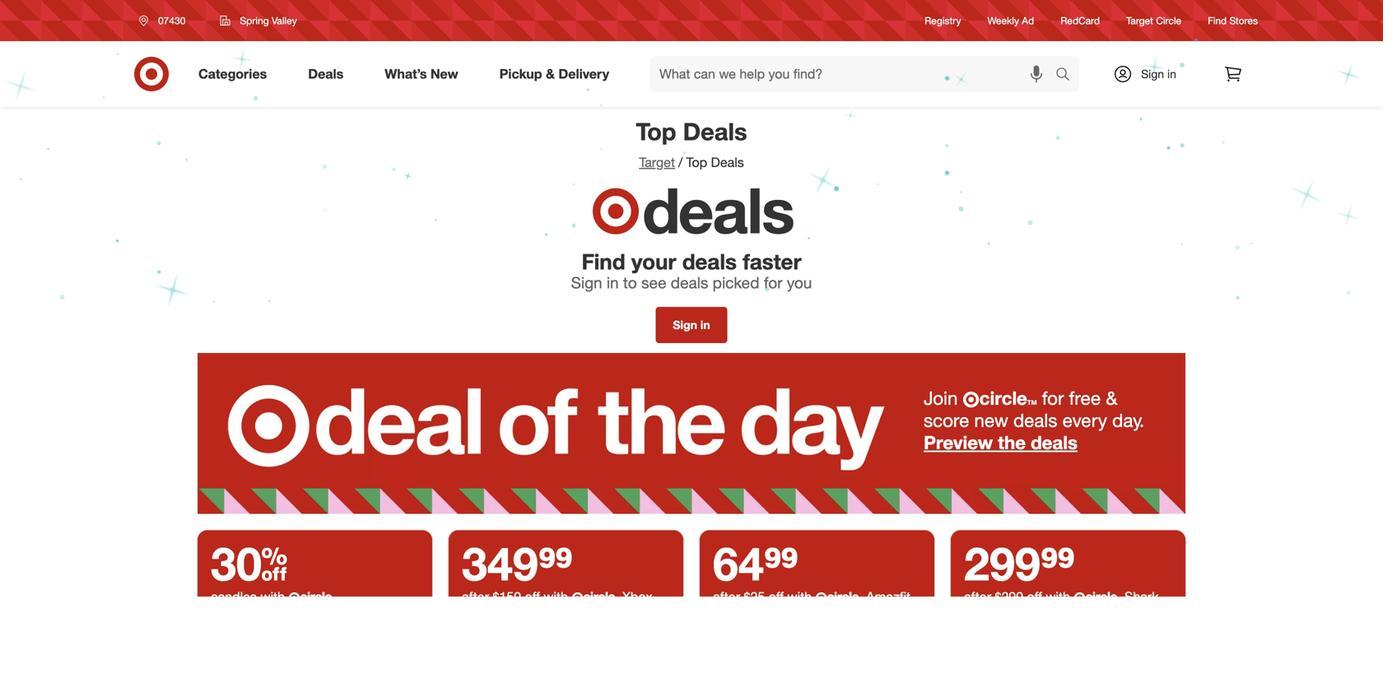 Task type: describe. For each thing, give the bounding box(es) containing it.
1 with from the left
[[260, 589, 285, 605]]

preview
[[924, 431, 993, 454]]

weekly ad link
[[988, 14, 1034, 28]]

499.99 inside , xbox series x console. reg. 499.99
[[598, 606, 638, 622]]

free
[[1069, 387, 1101, 410]]

target image
[[590, 184, 642, 238]]

top deals target / top deals
[[636, 117, 747, 170]]

pickup
[[500, 66, 542, 82]]

$150
[[493, 589, 521, 605]]

target inside 'top deals target / top deals'
[[639, 154, 675, 170]]

every
[[1063, 409, 1108, 432]]

after for 349
[[462, 589, 489, 605]]

new
[[431, 66, 458, 82]]

, amazfit bip 5 smartwatch. reg. 89.99
[[713, 589, 911, 622]]

30
[[211, 536, 288, 592]]

amazfit
[[866, 589, 911, 605]]

faster
[[743, 248, 802, 274]]

0 vertical spatial &
[[546, 66, 555, 82]]

deals link
[[294, 56, 364, 92]]

categories link
[[184, 56, 288, 92]]

registry
[[925, 14, 961, 27]]

after $200 off with
[[964, 589, 1074, 605]]

sign inside find your deals faster sign in to see deals picked for you
[[571, 273, 602, 292]]

pickup & delivery link
[[486, 56, 630, 92]]

find stores link
[[1208, 14, 1258, 28]]

, for 349 99
[[615, 589, 619, 605]]

with for 299
[[1046, 589, 1070, 605]]

reg. for 349 99
[[568, 606, 594, 622]]

vacuum.
[[964, 622, 1014, 638]]

join
[[924, 387, 958, 410]]

target link
[[639, 154, 675, 170]]

circle for 349 99
[[583, 589, 615, 605]]

self-
[[1005, 606, 1031, 622]]

after for 64
[[713, 589, 740, 605]]

categories
[[198, 66, 267, 82]]

find your deals faster sign in to see deals picked for you
[[571, 248, 812, 292]]

99 for 299
[[1041, 536, 1075, 592]]

what's
[[385, 66, 427, 82]]

ad
[[1022, 14, 1034, 27]]

for inside find your deals faster sign in to see deals picked for you
[[764, 273, 783, 292]]

what's new link
[[371, 56, 479, 92]]

emptying
[[1031, 606, 1086, 622]]

day.
[[1113, 409, 1145, 432]]

64 99
[[713, 536, 799, 592]]

with for 349
[[544, 589, 568, 605]]

64
[[713, 536, 764, 592]]

redcard link
[[1061, 14, 1100, 28]]

after $25 off with
[[713, 589, 816, 605]]

0 vertical spatial sign
[[1141, 67, 1164, 81]]

search button
[[1048, 56, 1088, 96]]

circle
[[1156, 14, 1182, 27]]

in inside sign in button
[[701, 318, 710, 332]]

in inside find your deals faster sign in to see deals picked for you
[[607, 273, 619, 292]]

89.99
[[854, 606, 887, 622]]

bip
[[713, 606, 733, 622]]

sign in inside sign in link
[[1141, 67, 1177, 81]]

registry link
[[925, 14, 961, 28]]

for free & score new deals every day. preview the deals
[[924, 387, 1145, 454]]

candles with
[[211, 589, 289, 605]]

off for 349
[[525, 589, 540, 605]]

shark
[[1125, 589, 1159, 605]]

your
[[631, 248, 676, 274]]

new
[[975, 409, 1009, 432]]

◎
[[963, 391, 980, 408]]

weekly ad
[[988, 14, 1034, 27]]

07430
[[158, 14, 186, 27]]

349
[[462, 536, 538, 592]]

console.
[[515, 606, 564, 622]]

5
[[737, 606, 744, 622]]

find for your
[[582, 248, 626, 274]]

spring
[[240, 14, 269, 27]]

you
[[787, 273, 812, 292]]

pickup & delivery
[[500, 66, 609, 82]]

299 99
[[964, 536, 1075, 592]]

with for 64
[[788, 589, 812, 605]]

$25
[[744, 589, 765, 605]]

0 horizontal spatial top
[[636, 117, 677, 146]]

tm
[[1028, 399, 1037, 407]]

reg. inside , shark matrix self-emptying robot vacuum. reg. 499.99
[[1017, 622, 1044, 638]]

redcard
[[1061, 14, 1100, 27]]

1 horizontal spatial target
[[1127, 14, 1154, 27]]

series
[[462, 606, 499, 622]]

07430 button
[[128, 6, 203, 35]]

sign in button
[[656, 307, 728, 343]]

smartwatch.
[[748, 606, 820, 622]]

deals right the
[[1031, 431, 1078, 454]]

target circle link
[[1127, 14, 1182, 28]]

, for 64 99
[[859, 589, 863, 605]]

the
[[998, 431, 1026, 454]]

deals right your
[[682, 248, 737, 274]]

matrix
[[964, 606, 1001, 622]]

stores
[[1230, 14, 1258, 27]]



Task type: vqa. For each thing, say whether or not it's contained in the screenshot.
left &
yes



Task type: locate. For each thing, give the bounding box(es) containing it.
picked
[[713, 273, 760, 292]]

off
[[525, 589, 540, 605], [769, 589, 784, 605], [1027, 589, 1042, 605]]

0 vertical spatial target
[[1127, 14, 1154, 27]]

0 horizontal spatial 99
[[538, 536, 573, 592]]

1 vertical spatial sign
[[571, 273, 602, 292]]

1 vertical spatial for
[[1042, 387, 1064, 410]]

4 with from the left
[[1046, 589, 1070, 605]]

3 with from the left
[[788, 589, 812, 605]]

1 horizontal spatial reg.
[[824, 606, 850, 622]]

99 up console.
[[538, 536, 573, 592]]

2 horizontal spatial reg.
[[1017, 622, 1044, 638]]

off up smartwatch. on the bottom
[[769, 589, 784, 605]]

0 vertical spatial 499.99
[[598, 606, 638, 622]]

sign inside button
[[673, 318, 697, 332]]

deals
[[642, 172, 794, 248], [682, 248, 737, 274], [671, 273, 709, 292], [1014, 409, 1058, 432], [1031, 431, 1078, 454]]

3 after from the left
[[964, 589, 992, 605]]

sign in down find your deals faster sign in to see deals picked for you
[[673, 318, 710, 332]]

after
[[462, 589, 489, 605], [713, 589, 740, 605], [964, 589, 992, 605]]

find inside find your deals faster sign in to see deals picked for you
[[582, 248, 626, 274]]

deals down tm
[[1014, 409, 1058, 432]]

1 vertical spatial deals
[[683, 117, 747, 146]]

xbox
[[623, 589, 653, 605]]

299
[[964, 536, 1041, 592]]

reg.
[[568, 606, 594, 622], [824, 606, 850, 622], [1017, 622, 1044, 638]]

99 up smartwatch. on the bottom
[[764, 536, 799, 592]]

1 after from the left
[[462, 589, 489, 605]]

deals down /
[[642, 172, 794, 248]]

1 horizontal spatial after
[[713, 589, 740, 605]]

off for 299
[[1027, 589, 1042, 605]]

0 horizontal spatial find
[[582, 248, 626, 274]]

0 horizontal spatial in
[[607, 273, 619, 292]]

to
[[623, 273, 637, 292]]

reg. inside , xbox series x console. reg. 499.99
[[568, 606, 594, 622]]

with up emptying
[[1046, 589, 1070, 605]]

weekly
[[988, 14, 1019, 27]]

99 for 64
[[764, 536, 799, 592]]

reg. for 64 99
[[824, 606, 850, 622]]

top up target link
[[636, 117, 677, 146]]

spring valley
[[240, 14, 297, 27]]

reg. down the self- on the right bottom of page
[[1017, 622, 1044, 638]]

sign down find your deals faster sign in to see deals picked for you
[[673, 318, 697, 332]]

after $150 off with
[[462, 589, 572, 605]]

with
[[260, 589, 285, 605], [544, 589, 568, 605], [788, 589, 812, 605], [1046, 589, 1070, 605]]

reg. right console.
[[568, 606, 594, 622]]

spring valley button
[[209, 6, 308, 35]]

1 horizontal spatial in
[[701, 318, 710, 332]]

valley
[[272, 14, 297, 27]]

1 horizontal spatial 99
[[764, 536, 799, 592]]

after for 299
[[964, 589, 992, 605]]

sign in link
[[1099, 56, 1202, 92]]

in inside sign in link
[[1168, 67, 1177, 81]]

in down circle
[[1168, 67, 1177, 81]]

, up robot
[[1118, 589, 1121, 605]]

reg. left 89.99 at the right
[[824, 606, 850, 622]]

sign left to
[[571, 273, 602, 292]]

2 vertical spatial deals
[[711, 154, 744, 170]]

1 vertical spatial in
[[607, 273, 619, 292]]

& right 'free'
[[1106, 387, 1118, 410]]

deals
[[308, 66, 344, 82], [683, 117, 747, 146], [711, 154, 744, 170]]

/
[[679, 154, 683, 170]]

99
[[538, 536, 573, 592], [764, 536, 799, 592], [1041, 536, 1075, 592]]

, inside , xbox series x console. reg. 499.99
[[615, 589, 619, 605]]

find
[[1208, 14, 1227, 27], [582, 248, 626, 274]]

2 with from the left
[[544, 589, 568, 605]]

0 horizontal spatial sign
[[571, 273, 602, 292]]

find for stores
[[1208, 14, 1227, 27]]

& right pickup
[[546, 66, 555, 82]]

for right tm
[[1042, 387, 1064, 410]]

target circle
[[1127, 14, 1182, 27]]

in left to
[[607, 273, 619, 292]]

1 horizontal spatial ,
[[859, 589, 863, 605]]

2 horizontal spatial off
[[1027, 589, 1042, 605]]

1 vertical spatial &
[[1106, 387, 1118, 410]]

target left /
[[639, 154, 675, 170]]

, inside , amazfit bip 5 smartwatch. reg. 89.99
[[859, 589, 863, 605]]

99 up emptying
[[1041, 536, 1075, 592]]

find stores
[[1208, 14, 1258, 27]]

see
[[641, 273, 667, 292]]

reg. inside , amazfit bip 5 smartwatch. reg. 89.99
[[824, 606, 850, 622]]

& inside for free & score new deals every day. preview the deals
[[1106, 387, 1118, 410]]

1 horizontal spatial off
[[769, 589, 784, 605]]

, for 299 99
[[1118, 589, 1121, 605]]

0 horizontal spatial sign in
[[673, 318, 710, 332]]

2 after from the left
[[713, 589, 740, 605]]

find left your
[[582, 248, 626, 274]]

2 99 from the left
[[764, 536, 799, 592]]

, xbox series x console. reg. 499.99
[[462, 589, 653, 622]]

for left "you"
[[764, 273, 783, 292]]

1 horizontal spatial sign
[[673, 318, 697, 332]]

sign down 'target circle' link
[[1141, 67, 1164, 81]]

circle for 299 99
[[1086, 589, 1118, 605]]

0 horizontal spatial &
[[546, 66, 555, 82]]

What can we help you find? suggestions appear below search field
[[650, 56, 1060, 92]]

robot
[[1089, 606, 1121, 622]]

3 , from the left
[[1118, 589, 1121, 605]]

,
[[615, 589, 619, 605], [859, 589, 863, 605], [1118, 589, 1121, 605]]

after up matrix
[[964, 589, 992, 605]]

99 for 349
[[538, 536, 573, 592]]

search
[[1048, 68, 1088, 84]]

1 horizontal spatial for
[[1042, 387, 1064, 410]]

2 vertical spatial in
[[701, 318, 710, 332]]

circle
[[980, 387, 1028, 410], [300, 589, 332, 605], [583, 589, 615, 605], [827, 589, 859, 605], [1086, 589, 1118, 605]]

0 vertical spatial deals
[[308, 66, 344, 82]]

2 , from the left
[[859, 589, 863, 605]]

0 vertical spatial top
[[636, 117, 677, 146]]

2 horizontal spatial ,
[[1118, 589, 1121, 605]]

0 vertical spatial for
[[764, 273, 783, 292]]

find left stores
[[1208, 14, 1227, 27]]

for
[[764, 273, 783, 292], [1042, 387, 1064, 410]]

0 vertical spatial sign in
[[1141, 67, 1177, 81]]

with up console.
[[544, 589, 568, 605]]

in down find your deals faster sign in to see deals picked for you
[[701, 318, 710, 332]]

&
[[546, 66, 555, 82], [1106, 387, 1118, 410]]

0 horizontal spatial off
[[525, 589, 540, 605]]

1 horizontal spatial top
[[686, 154, 707, 170]]

0 horizontal spatial ,
[[615, 589, 619, 605]]

3 99 from the left
[[1041, 536, 1075, 592]]

deals right see
[[671, 273, 709, 292]]

1 horizontal spatial sign in
[[1141, 67, 1177, 81]]

0 horizontal spatial target
[[639, 154, 675, 170]]

target
[[1127, 14, 1154, 27], [639, 154, 675, 170]]

1 , from the left
[[615, 589, 619, 605]]

1 vertical spatial 499.99
[[1048, 622, 1088, 638]]

for inside for free & score new deals every day. preview the deals
[[1042, 387, 1064, 410]]

, shark matrix self-emptying robot vacuum. reg. 499.99
[[964, 589, 1159, 638]]

off for 64
[[769, 589, 784, 605]]

in
[[1168, 67, 1177, 81], [607, 273, 619, 292], [701, 318, 710, 332]]

, left xbox
[[615, 589, 619, 605]]

target deal of the day image
[[198, 353, 1186, 514]]

0 vertical spatial in
[[1168, 67, 1177, 81]]

with up smartwatch. on the bottom
[[788, 589, 812, 605]]

1 vertical spatial target
[[639, 154, 675, 170]]

candles
[[211, 589, 257, 605]]

0 horizontal spatial reg.
[[568, 606, 594, 622]]

1 vertical spatial find
[[582, 248, 626, 274]]

1 horizontal spatial find
[[1208, 14, 1227, 27]]

off up console.
[[525, 589, 540, 605]]

2 vertical spatial sign
[[673, 318, 697, 332]]

0 horizontal spatial 499.99
[[598, 606, 638, 622]]

1 vertical spatial top
[[686, 154, 707, 170]]

0 vertical spatial find
[[1208, 14, 1227, 27]]

what's new
[[385, 66, 458, 82]]

with right the candles
[[260, 589, 285, 605]]

1 vertical spatial sign in
[[673, 318, 710, 332]]

499.99 down emptying
[[1048, 622, 1088, 638]]

, up 89.99 at the right
[[859, 589, 863, 605]]

score
[[924, 409, 970, 432]]

join ◎ circle tm
[[924, 387, 1037, 410]]

1 horizontal spatial &
[[1106, 387, 1118, 410]]

top
[[636, 117, 677, 146], [686, 154, 707, 170]]

target left circle
[[1127, 14, 1154, 27]]

2 horizontal spatial in
[[1168, 67, 1177, 81]]

349 99
[[462, 536, 573, 592]]

top right /
[[686, 154, 707, 170]]

off up the self- on the right bottom of page
[[1027, 589, 1042, 605]]

499.99 down xbox
[[598, 606, 638, 622]]

, inside , shark matrix self-emptying robot vacuum. reg. 499.99
[[1118, 589, 1121, 605]]

1 horizontal spatial 499.99
[[1048, 622, 1088, 638]]

sign
[[1141, 67, 1164, 81], [571, 273, 602, 292], [673, 318, 697, 332]]

1 off from the left
[[525, 589, 540, 605]]

circle for 64 99
[[827, 589, 859, 605]]

sign in inside sign in button
[[673, 318, 710, 332]]

499.99 inside , shark matrix self-emptying robot vacuum. reg. 499.99
[[1048, 622, 1088, 638]]

$200
[[995, 589, 1024, 605]]

after up series
[[462, 589, 489, 605]]

0 horizontal spatial after
[[462, 589, 489, 605]]

0 horizontal spatial for
[[764, 273, 783, 292]]

499.99
[[598, 606, 638, 622], [1048, 622, 1088, 638]]

1 99 from the left
[[538, 536, 573, 592]]

after up bip
[[713, 589, 740, 605]]

sign in
[[1141, 67, 1177, 81], [673, 318, 710, 332]]

2 horizontal spatial sign
[[1141, 67, 1164, 81]]

2 off from the left
[[769, 589, 784, 605]]

delivery
[[559, 66, 609, 82]]

2 horizontal spatial 99
[[1041, 536, 1075, 592]]

x
[[503, 606, 511, 622]]

sign in down 'target circle' link
[[1141, 67, 1177, 81]]

3 off from the left
[[1027, 589, 1042, 605]]

2 horizontal spatial after
[[964, 589, 992, 605]]



